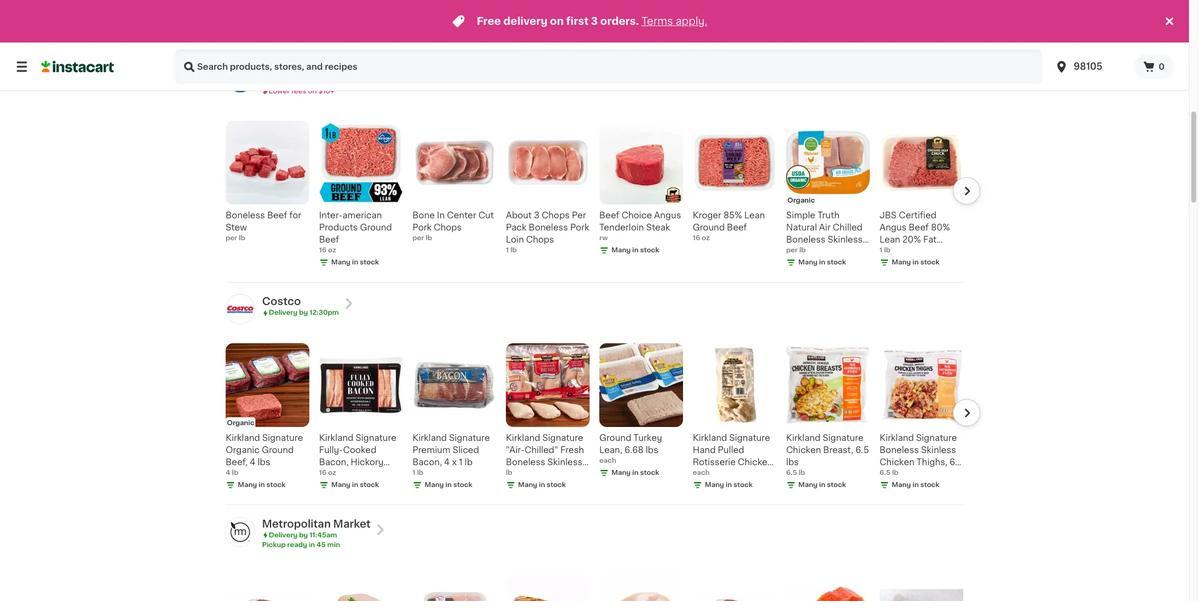 Task type: locate. For each thing, give the bounding box(es) containing it.
signature inside "kirkland signature premium sliced bacon, 4 x 1 lb 1 lb"
[[449, 434, 490, 442]]

item carousel region containing boneless beef for stew
[[209, 116, 981, 278]]

4 right the beef,
[[250, 458, 256, 467]]

0 vertical spatial by
[[299, 79, 308, 85]]

1 pork from the left
[[413, 224, 432, 232]]

kirkland inside kirkland signature boneless skinless chicken thighs, 6.5 lbs
[[880, 434, 914, 442]]

1 horizontal spatial many in stock link
[[600, 0, 683, 27]]

ground inside kroger 85% lean ground beef 16 oz
[[693, 224, 725, 232]]

bacon, inside the kirkland signature fully-cooked bacon, hickory wood smoked, 1 lb
[[319, 458, 349, 467]]

2 many in stock link from the left
[[600, 0, 683, 27]]

in down 20% on the top
[[913, 259, 919, 266]]

ground down american
[[360, 224, 392, 232]]

free delivery on first 3 orders. terms apply.
[[477, 16, 708, 26]]

many for kirkland signature premium sliced bacon, 4 x 1 lb
[[425, 482, 444, 488]]

3 right the "about"
[[534, 211, 540, 220]]

stock down breasts
[[547, 482, 566, 488]]

signature inside kirkland signature "air-chilled" fresh boneless skinless chicken breasts
[[543, 434, 583, 442]]

each down rotisserie
[[693, 470, 710, 476]]

1 vertical spatial each
[[693, 470, 710, 476]]

None search field
[[175, 50, 1043, 84]]

many in stock down kirkland signature organic ground beef, 4 lbs 4 lb on the bottom left of the page
[[238, 482, 286, 488]]

80%
[[931, 224, 950, 232]]

many down "kirkland signature premium sliced bacon, 4 x 1 lb 1 lb"
[[425, 482, 444, 488]]

wood
[[319, 470, 344, 479]]

beef up tenderloin
[[600, 211, 620, 220]]

many left free
[[425, 18, 444, 25]]

1 horizontal spatial bacon,
[[413, 458, 442, 467]]

kirkland signature fully-cooked bacon, hickory wood smoked, 1 lb
[[319, 434, 399, 479]]

cut
[[479, 211, 494, 220]]

0 horizontal spatial lean
[[745, 211, 765, 220]]

sliced
[[453, 446, 479, 454]]

in for kirkland signature hand pulled rotisserie chicken breast meat
[[726, 482, 732, 488]]

0 horizontal spatial bacon,
[[319, 458, 349, 467]]

bacon, inside "kirkland signature premium sliced bacon, 4 x 1 lb 1 lb"
[[413, 458, 442, 467]]

in down the 'smoked,'
[[352, 482, 358, 488]]

many in stock for beef choice angus tenderloin steak
[[612, 247, 660, 254]]

lb
[[239, 235, 245, 242], [426, 235, 432, 242], [511, 247, 517, 254], [800, 247, 806, 254], [884, 247, 891, 254], [465, 458, 473, 467], [232, 470, 238, 476], [417, 470, 424, 476], [506, 470, 513, 476], [799, 470, 805, 476], [892, 470, 899, 476], [391, 470, 399, 479]]

1 inside about 3 chops per pack boneless pork loin chops 1 lb
[[506, 247, 509, 254]]

1 horizontal spatial 3
[[591, 16, 598, 26]]

2 vertical spatial skinless
[[548, 458, 583, 467]]

many down inter-american products ground beef 16 oz at left
[[331, 259, 351, 266]]

6.5
[[856, 446, 869, 454], [950, 458, 963, 467], [786, 470, 797, 476], [880, 470, 891, 476]]

bacon, for premium
[[413, 458, 442, 467]]

many in stock down "beef choice angus tenderloin steak rw" on the right of page
[[612, 247, 660, 254]]

in for inter-american products ground beef
[[352, 259, 358, 266]]

0 vertical spatial skinless
[[828, 236, 863, 244]]

chicken inside kirkland signature "air-chilled" fresh boneless skinless chicken breasts
[[506, 470, 541, 479]]

item carousel region for costco
[[209, 338, 981, 500]]

per down bone
[[413, 235, 424, 242]]

1 vertical spatial chops
[[434, 224, 462, 232]]

1 horizontal spatial 4
[[250, 458, 256, 467]]

delivery down costco
[[269, 310, 297, 316]]

6 signature from the left
[[823, 434, 864, 442]]

market
[[333, 519, 371, 529]]

on for fees
[[308, 88, 317, 95]]

0 horizontal spatial each
[[600, 457, 616, 464]]

signature for ground
[[262, 434, 303, 442]]

0 horizontal spatial on
[[308, 88, 317, 95]]

skinless inside kirkland signature "air-chilled" fresh boneless skinless chicken breasts
[[548, 458, 583, 467]]

kirkland for "air-
[[506, 434, 540, 442]]

1 signature from the left
[[262, 434, 303, 442]]

on left first
[[550, 16, 564, 26]]

stew
[[226, 224, 247, 232]]

stock down 6.68
[[640, 470, 660, 476]]

1 vertical spatial on
[[308, 88, 317, 95]]

boneless down the "about"
[[529, 224, 568, 232]]

skinless inside simple truth natural air chilled boneless skinless chicken thighs
[[828, 236, 863, 244]]

oz
[[702, 235, 710, 242], [328, 247, 336, 254], [328, 470, 336, 476]]

0 vertical spatial 3
[[591, 16, 598, 26]]

0 vertical spatial angus
[[654, 211, 681, 220]]

stock for kirkland signature "air-chilled" fresh boneless skinless chicken breasts
[[547, 482, 566, 488]]

4 down the beef,
[[226, 470, 230, 476]]

many down 20% on the top
[[892, 259, 911, 266]]

stock right orders.
[[640, 18, 660, 25]]

many in stock for ground turkey lean, 6.68 lbs
[[612, 470, 660, 476]]

boneless down natural on the right top
[[786, 236, 826, 244]]

boneless inside about 3 chops per pack boneless pork loin chops 1 lb
[[529, 224, 568, 232]]

many down 'kirkland signature chicken breast, 6.5 lbs 6.5 lb'
[[799, 482, 818, 488]]

terms apply. link
[[642, 16, 708, 26]]

kirkland
[[226, 434, 260, 442], [319, 434, 354, 442], [413, 434, 447, 442], [506, 434, 540, 442], [693, 434, 727, 442], [786, 434, 821, 442], [880, 434, 914, 442]]

delivery for delivery by 11:45am
[[269, 532, 297, 539]]

0
[[1159, 63, 1165, 71]]

"air-
[[506, 446, 525, 454]]

1 lb
[[880, 247, 891, 254]]

pork
[[413, 224, 432, 232], [570, 224, 590, 232]]

1
[[506, 247, 509, 254], [880, 247, 883, 254], [459, 458, 463, 467], [413, 470, 415, 476], [386, 470, 389, 479]]

16 for kroger
[[693, 235, 700, 242]]

stock down the thighs,
[[921, 482, 940, 488]]

beef down 85%
[[727, 224, 747, 232]]

stock down the 'smoked,'
[[360, 482, 379, 488]]

many down 6.5 lb
[[892, 482, 911, 488]]

delivery by 11:20am
[[269, 79, 337, 85]]

many for kirkland signature chicken breast, 6.5 lbs
[[799, 482, 818, 488]]

2 bacon, from the left
[[413, 458, 442, 467]]

apply.
[[676, 16, 708, 26]]

on
[[550, 16, 564, 26], [308, 88, 317, 95]]

in down "kirkland signature premium sliced bacon, 4 x 1 lb 1 lb"
[[446, 482, 452, 488]]

4 left x
[[444, 458, 450, 467]]

skinless
[[828, 236, 863, 244], [921, 446, 956, 454], [548, 458, 583, 467]]

chicken inside the kirkland signature hand pulled rotisserie chicken breast meat
[[738, 458, 773, 467]]

bacon, up the 16 oz
[[319, 458, 349, 467]]

angus for certified
[[880, 224, 907, 232]]

kirkland inside the kirkland signature fully-cooked bacon, hickory wood smoked, 1 lb
[[319, 434, 354, 442]]

on inside limited time offer region
[[550, 16, 564, 26]]

many in stock for inter-american products ground beef
[[331, 259, 379, 266]]

3 signature from the left
[[449, 434, 490, 442]]

per down stew
[[226, 235, 237, 242]]

2 signature from the left
[[356, 434, 397, 442]]

skinless up breasts
[[548, 458, 583, 467]]

angus inside "beef choice angus tenderloin steak rw"
[[654, 211, 681, 220]]

delivery up delivery by 11:20am
[[289, 66, 333, 75]]

many
[[425, 18, 444, 25], [612, 18, 631, 25], [612, 247, 631, 254], [331, 259, 351, 266], [799, 259, 818, 266], [892, 259, 911, 266], [612, 470, 631, 476], [238, 482, 257, 488], [331, 482, 351, 488], [425, 482, 444, 488], [518, 482, 537, 488], [705, 482, 724, 488], [799, 482, 818, 488], [892, 482, 911, 488]]

3
[[591, 16, 598, 26], [534, 211, 540, 220]]

many down the per lb
[[799, 259, 818, 266]]

stock down kirkland signature organic ground beef, 4 lbs 4 lb on the bottom left of the page
[[267, 482, 286, 488]]

2 horizontal spatial 4
[[444, 458, 450, 467]]

by for metropolitan
[[299, 532, 308, 539]]

0 horizontal spatial 3
[[534, 211, 540, 220]]

in
[[437, 211, 445, 220]]

0 vertical spatial 16
[[693, 235, 700, 242]]

1 horizontal spatial pork
[[570, 224, 590, 232]]

stock down meat
[[734, 482, 753, 488]]

2 horizontal spatial skinless
[[921, 446, 956, 454]]

4 inside "kirkland signature premium sliced bacon, 4 x 1 lb 1 lb"
[[444, 458, 450, 467]]

stock for kirkland signature premium sliced bacon, 4 x 1 lb
[[453, 482, 473, 488]]

kroger 85% lean ground beef 16 oz
[[693, 211, 765, 242]]

loin
[[506, 236, 524, 244]]

bacon, down "premium"
[[413, 458, 442, 467]]

kirkland inside "kirkland signature premium sliced bacon, 4 x 1 lb 1 lb"
[[413, 434, 447, 442]]

ground inside kirkland signature organic ground beef, 4 lbs 4 lb
[[262, 446, 294, 454]]

16 down fully-
[[319, 470, 327, 476]]

simple truth natural air chilled boneless skinless chicken thighs
[[786, 211, 863, 256]]

kirkland for hand
[[693, 434, 727, 442]]

in for kirkland signature chicken breast, 6.5 lbs
[[819, 482, 826, 488]]

lean
[[745, 211, 765, 220], [880, 236, 901, 244]]

lb inside about 3 chops per pack boneless pork loin chops 1 lb
[[511, 247, 517, 254]]

oz for inter-
[[328, 247, 336, 254]]

organic
[[788, 197, 815, 204], [227, 420, 255, 426], [226, 446, 260, 454]]

1 horizontal spatial skinless
[[828, 236, 863, 244]]

thighs
[[824, 248, 852, 256]]

chicken up 6.5 lb
[[880, 458, 915, 467]]

in down kirkland signature organic ground beef, 4 lbs 4 lb on the bottom left of the page
[[259, 482, 265, 488]]

signature inside 'kirkland signature chicken breast, 6.5 lbs 6.5 lb'
[[823, 434, 864, 442]]

bacon,
[[319, 458, 349, 467], [413, 458, 442, 467]]

1 vertical spatial skinless
[[921, 446, 956, 454]]

chops left per
[[542, 211, 570, 220]]

0 horizontal spatial per
[[226, 235, 237, 242]]

signature
[[262, 434, 303, 442], [356, 434, 397, 442], [449, 434, 490, 442], [543, 434, 583, 442], [729, 434, 770, 442], [823, 434, 864, 442], [916, 434, 957, 442]]

0 vertical spatial oz
[[702, 235, 710, 242]]

2 horizontal spatial per
[[786, 247, 798, 254]]

stock for kirkland signature organic ground beef, 4 lbs
[[267, 482, 286, 488]]

stock
[[453, 18, 473, 25], [640, 18, 660, 25], [640, 247, 660, 254], [360, 259, 379, 266], [827, 259, 846, 266], [921, 259, 940, 266], [640, 470, 660, 476], [267, 482, 286, 488], [360, 482, 379, 488], [453, 482, 473, 488], [547, 482, 566, 488], [734, 482, 753, 488], [827, 482, 846, 488], [921, 482, 940, 488]]

lbs inside kirkland signature boneless skinless chicken thighs, 6.5 lbs
[[880, 470, 893, 479]]

angus inside jbs certified angus beef 80% lean 20% fat ground beef chuck
[[880, 224, 907, 232]]

lb inside the kirkland signature fully-cooked bacon, hickory wood smoked, 1 lb
[[391, 470, 399, 479]]

stock down inter-american products ground beef 16 oz at left
[[360, 259, 379, 266]]

lbs inside kirkland signature organic ground beef, 4 lbs 4 lb
[[258, 458, 270, 467]]

in for ground turkey lean, 6.68 lbs
[[633, 470, 639, 476]]

angus for choice
[[654, 211, 681, 220]]

4 for bacon,
[[444, 458, 450, 467]]

boneless inside simple truth natural air chilled boneless skinless chicken thighs
[[786, 236, 826, 244]]

by up 'pickup ready in 45 min'
[[299, 532, 308, 539]]

1 kirkland from the left
[[226, 434, 260, 442]]

7 kirkland from the left
[[880, 434, 914, 442]]

2 by from the top
[[299, 310, 308, 316]]

0 vertical spatial on
[[550, 16, 564, 26]]

1 horizontal spatial angus
[[880, 224, 907, 232]]

stock for simple truth natural air chilled boneless skinless chicken thighs
[[827, 259, 846, 266]]

2 pork from the left
[[570, 224, 590, 232]]

skinless inside kirkland signature boneless skinless chicken thighs, 6.5 lbs
[[921, 446, 956, 454]]

angus down jbs
[[880, 224, 907, 232]]

signature inside kirkland signature organic ground beef, 4 lbs 4 lb
[[262, 434, 303, 442]]

0 vertical spatial each
[[600, 457, 616, 464]]

0 vertical spatial item carousel region
[[209, 116, 981, 278]]

ground left fully-
[[262, 446, 294, 454]]

kirkland for chicken
[[786, 434, 821, 442]]

item carousel region containing kirkland signature organic ground beef, 4 lbs
[[209, 338, 981, 500]]

boneless down ""air-"
[[506, 458, 545, 467]]

1 horizontal spatial per
[[413, 235, 424, 242]]

on right fees
[[308, 88, 317, 95]]

1 horizontal spatial on
[[550, 16, 564, 26]]

ground turkey lean, 6.68 lbs each
[[600, 434, 662, 464]]

per down natural on the right top
[[786, 247, 798, 254]]

many down the lean,
[[612, 470, 631, 476]]

in
[[446, 18, 452, 25], [633, 18, 639, 25], [633, 247, 639, 254], [352, 259, 358, 266], [819, 259, 826, 266], [913, 259, 919, 266], [633, 470, 639, 476], [259, 482, 265, 488], [352, 482, 358, 488], [446, 482, 452, 488], [539, 482, 545, 488], [726, 482, 732, 488], [819, 482, 826, 488], [913, 482, 919, 488], [309, 542, 315, 548]]

1 many in stock link from the left
[[413, 0, 496, 27]]

stock down thighs
[[827, 259, 846, 266]]

kirkland signature boneless skinless chicken thighs, 6.5 lbs
[[880, 434, 963, 479]]

kirkland inside the kirkland signature hand pulled rotisserie chicken breast meat
[[693, 434, 727, 442]]

in down the thighs,
[[913, 482, 919, 488]]

item carousel region
[[209, 116, 981, 278], [209, 338, 981, 500]]

orders.
[[600, 16, 639, 26]]

in down inter-american products ground beef 16 oz at left
[[352, 259, 358, 266]]

many for kirkland signature hand pulled rotisserie chicken breast meat
[[705, 482, 724, 488]]

kirkland inside kirkland signature "air-chilled" fresh boneless skinless chicken breasts
[[506, 434, 540, 442]]

delivery up pickup
[[269, 532, 297, 539]]

angus up steak
[[654, 211, 681, 220]]

6 kirkland from the left
[[786, 434, 821, 442]]

oz down products
[[328, 247, 336, 254]]

5 signature from the left
[[729, 434, 770, 442]]

in for kirkland signature "air-chilled" fresh boneless skinless chicken breasts
[[539, 482, 545, 488]]

1 vertical spatial lean
[[880, 236, 901, 244]]

in down 'kirkland signature chicken breast, 6.5 lbs 6.5 lb'
[[819, 482, 826, 488]]

ground down kroger on the right top of page
[[693, 224, 725, 232]]

16 inside inter-american products ground beef 16 oz
[[319, 247, 327, 254]]

6.5 right the thighs,
[[950, 458, 963, 467]]

kirkland inside 'kirkland signature chicken breast, 6.5 lbs 6.5 lb'
[[786, 434, 821, 442]]

boneless
[[226, 211, 265, 220], [529, 224, 568, 232], [786, 236, 826, 244], [880, 446, 919, 454], [506, 458, 545, 467]]

6.5 right meat
[[786, 470, 797, 476]]

2 item carousel region from the top
[[209, 338, 981, 500]]

many for beef choice angus tenderloin steak
[[612, 247, 631, 254]]

oz down fully-
[[328, 470, 336, 476]]

1 bacon, from the left
[[319, 458, 349, 467]]

signature inside kirkland signature boneless skinless chicken thighs, 6.5 lbs
[[916, 434, 957, 442]]

lb inside boneless beef for stew per lb
[[239, 235, 245, 242]]

center
[[447, 211, 476, 220]]

many in stock down 20% on the top
[[892, 259, 940, 266]]

beef down products
[[319, 236, 339, 244]]

x
[[452, 458, 457, 467]]

1 down the loin
[[506, 247, 509, 254]]

1 inside the kirkland signature fully-cooked bacon, hickory wood smoked, 1 lb
[[386, 470, 389, 479]]

stock left free
[[453, 18, 473, 25]]

kirkland inside kirkland signature organic ground beef, 4 lbs 4 lb
[[226, 434, 260, 442]]

0 horizontal spatial pork
[[413, 224, 432, 232]]

kirkland signature hand pulled rotisserie chicken breast meat
[[693, 434, 773, 479]]

item badge image
[[786, 165, 811, 189]]

5 kirkland from the left
[[693, 434, 727, 442]]

1 vertical spatial 16
[[319, 247, 327, 254]]

choice
[[622, 211, 652, 220]]

simple
[[786, 211, 816, 220]]

0 vertical spatial lean
[[745, 211, 765, 220]]

chops down 'in'
[[434, 224, 462, 232]]

skinless for fresh
[[548, 458, 583, 467]]

many down the beef,
[[238, 482, 257, 488]]

lean inside jbs certified angus beef 80% lean 20% fat ground beef chuck
[[880, 236, 901, 244]]

pulled
[[718, 446, 745, 454]]

1 vertical spatial oz
[[328, 247, 336, 254]]

0 horizontal spatial many in stock link
[[413, 0, 496, 27]]

signature inside the kirkland signature fully-cooked bacon, hickory wood smoked, 1 lb
[[356, 434, 397, 442]]

lb inside bone in center cut pork chops per lb
[[426, 235, 432, 242]]

many down breast
[[705, 482, 724, 488]]

many for kirkland signature boneless skinless chicken thighs, 6.5 lbs
[[892, 482, 911, 488]]

16
[[693, 235, 700, 242], [319, 247, 327, 254], [319, 470, 327, 476]]

1 horizontal spatial each
[[693, 470, 710, 476]]

6.5 inside kirkland signature boneless skinless chicken thighs, 6.5 lbs
[[950, 458, 963, 467]]

beef left for
[[267, 211, 287, 220]]

7 signature from the left
[[916, 434, 957, 442]]

boneless inside kirkland signature "air-chilled" fresh boneless skinless chicken breasts
[[506, 458, 545, 467]]

kroger
[[693, 211, 722, 220]]

chicken down ""air-"
[[506, 470, 541, 479]]

costco
[[262, 297, 301, 307]]

hickory
[[351, 458, 384, 467]]

ground inside inter-american products ground beef 16 oz
[[360, 224, 392, 232]]

many in stock down breasts
[[518, 482, 566, 488]]

many in stock down meat
[[705, 482, 753, 488]]

on for delivery
[[550, 16, 564, 26]]

chicken inside 'kirkland signature chicken breast, 6.5 lbs 6.5 lb'
[[786, 446, 821, 454]]

16 inside kroger 85% lean ground beef 16 oz
[[693, 235, 700, 242]]

1 item carousel region from the top
[[209, 116, 981, 278]]

1 vertical spatial item carousel region
[[209, 338, 981, 500]]

2 vertical spatial organic
[[226, 446, 260, 454]]

2 vertical spatial by
[[299, 532, 308, 539]]

1 vertical spatial angus
[[880, 224, 907, 232]]

2 kirkland from the left
[[319, 434, 354, 442]]

many in stock down thighs
[[799, 259, 846, 266]]

ground inside jbs certified angus beef 80% lean 20% fat ground beef chuck
[[880, 248, 912, 256]]

kirkland for premium
[[413, 434, 447, 442]]

many in stock for kirkland signature organic ground beef, 4 lbs
[[238, 482, 286, 488]]

pork down per
[[570, 224, 590, 232]]

signature for sliced
[[449, 434, 490, 442]]

many down kirkland signature "air-chilled" fresh boneless skinless chicken breasts
[[518, 482, 537, 488]]

ground up the lean,
[[600, 434, 632, 442]]

1 vertical spatial 3
[[534, 211, 540, 220]]

3 by from the top
[[299, 532, 308, 539]]

2 vertical spatial chops
[[526, 236, 554, 244]]

free
[[477, 16, 501, 26]]

many in stock down 'kirkland signature chicken breast, 6.5 lbs 6.5 lb'
[[799, 482, 846, 488]]

0 vertical spatial chops
[[542, 211, 570, 220]]

chicken inside kirkland signature boneless skinless chicken thighs, 6.5 lbs
[[880, 458, 915, 467]]

1 horizontal spatial lean
[[880, 236, 901, 244]]

lean inside kroger 85% lean ground beef 16 oz
[[745, 211, 765, 220]]

0 horizontal spatial angus
[[654, 211, 681, 220]]

3 kirkland from the left
[[413, 434, 447, 442]]

signature inside the kirkland signature hand pulled rotisserie chicken breast meat
[[729, 434, 770, 442]]

0 horizontal spatial skinless
[[548, 458, 583, 467]]

beef down certified
[[909, 224, 929, 232]]

qfc delivery now
[[262, 66, 359, 75]]

beef choice angus tenderloin steak rw
[[600, 211, 681, 242]]

in for kirkland signature boneless skinless chicken thighs, 6.5 lbs
[[913, 482, 919, 488]]

boneless inside kirkland signature boneless skinless chicken thighs, 6.5 lbs
[[880, 446, 919, 454]]

lean up 1 lb on the top right
[[880, 236, 901, 244]]

many in stock link
[[413, 0, 496, 27], [600, 0, 683, 27]]

boneless up 6.5 lb
[[880, 446, 919, 454]]

inter-
[[319, 211, 343, 220]]

each
[[600, 457, 616, 464], [693, 470, 710, 476]]

ground down 20% on the top
[[880, 248, 912, 256]]

per inside bone in center cut pork chops per lb
[[413, 235, 424, 242]]

oz for kroger
[[702, 235, 710, 242]]

skinless for chilled
[[828, 236, 863, 244]]

12:30pm
[[310, 310, 339, 316]]

stock for kirkland signature fully-cooked bacon, hickory wood smoked, 1 lb
[[360, 482, 379, 488]]

oz inside inter-american products ground beef 16 oz
[[328, 247, 336, 254]]

16 down products
[[319, 247, 327, 254]]

stock down 'chuck'
[[921, 259, 940, 266]]

stock for kirkland signature boneless skinless chicken thighs, 6.5 lbs
[[921, 482, 940, 488]]

11:20am
[[310, 79, 337, 85]]

many in stock down 6.68
[[612, 470, 660, 476]]

chicken up meat
[[738, 458, 773, 467]]

many in stock down x
[[425, 482, 473, 488]]

4 kirkland from the left
[[506, 434, 540, 442]]

certified
[[899, 211, 937, 220]]

in down thighs
[[819, 259, 826, 266]]

delivery for delivery by 11:20am
[[269, 79, 297, 85]]

stock for beef choice angus tenderloin steak
[[640, 247, 660, 254]]

by
[[299, 79, 308, 85], [299, 310, 308, 316], [299, 532, 308, 539]]

oz down kroger on the right top of page
[[702, 235, 710, 242]]

per
[[226, 235, 237, 242], [413, 235, 424, 242], [786, 247, 798, 254]]

truth
[[818, 211, 840, 220]]

in down "beef choice angus tenderloin steak rw" on the right of page
[[633, 247, 639, 254]]

3 right first
[[591, 16, 598, 26]]

chops right the loin
[[526, 236, 554, 244]]

many in stock down the thighs,
[[892, 482, 940, 488]]

many for kirkland signature "air-chilled" fresh boneless skinless chicken breasts
[[518, 482, 537, 488]]

in for kirkland signature organic ground beef, 4 lbs
[[259, 482, 265, 488]]

1 down "premium"
[[413, 470, 415, 476]]

ground
[[360, 224, 392, 232], [693, 224, 725, 232], [880, 248, 912, 256], [600, 434, 632, 442], [262, 446, 294, 454]]

1 by from the top
[[299, 79, 308, 85]]

4 signature from the left
[[543, 434, 583, 442]]

many down tenderloin
[[612, 247, 631, 254]]

oz inside kroger 85% lean ground beef 16 oz
[[702, 235, 710, 242]]

breast
[[693, 470, 721, 479]]

skinless up the thighs,
[[921, 446, 956, 454]]

85%
[[724, 211, 742, 220]]

1 vertical spatial by
[[299, 310, 308, 316]]



Task type: vqa. For each thing, say whether or not it's contained in the screenshot.
Lowe's logo
no



Task type: describe. For each thing, give the bounding box(es) containing it.
many for kirkland signature organic ground beef, 4 lbs
[[238, 482, 257, 488]]

lbs inside ground turkey lean, 6.68 lbs each
[[646, 446, 659, 454]]

metropolitan market image
[[226, 517, 255, 547]]

16 for inter-
[[319, 247, 327, 254]]

signature for skinless
[[916, 434, 957, 442]]

16 oz
[[319, 470, 336, 476]]

american
[[342, 211, 382, 220]]

many left terms on the right of the page
[[612, 18, 631, 25]]

many for simple truth natural air chilled boneless skinless chicken thighs
[[799, 259, 818, 266]]

many in stock for kirkland signature "air-chilled" fresh boneless skinless chicken breasts
[[518, 482, 566, 488]]

beef inside inter-american products ground beef 16 oz
[[319, 236, 339, 244]]

in for kirkland signature fully-cooked bacon, hickory wood smoked, 1 lb
[[352, 482, 358, 488]]

kirkland for fully-
[[319, 434, 354, 442]]

lower fees on $10+
[[269, 88, 334, 95]]

ready
[[287, 542, 307, 548]]

many for ground turkey lean, 6.68 lbs
[[612, 470, 631, 476]]

0 button
[[1135, 55, 1175, 79]]

smoked,
[[346, 470, 383, 479]]

fees
[[291, 88, 306, 95]]

boneless for about 3 chops per pack boneless pork loin chops 1 lb
[[529, 224, 568, 232]]

tenderloin
[[600, 224, 644, 232]]

lb inside kirkland signature organic ground beef, 4 lbs 4 lb
[[232, 470, 238, 476]]

in for kirkland signature premium sliced bacon, 4 x 1 lb
[[446, 482, 452, 488]]

kirkland for boneless
[[880, 434, 914, 442]]

pickup
[[262, 542, 286, 548]]

signature for breast,
[[823, 434, 864, 442]]

metropolitan
[[262, 519, 331, 529]]

boneless for kirkland signature "air-chilled" fresh boneless skinless chicken breasts
[[506, 458, 545, 467]]

many for jbs certified angus beef 80% lean 20% fat ground beef chuck
[[892, 259, 911, 266]]

cooked
[[343, 446, 377, 454]]

beef down "fat"
[[914, 248, 934, 256]]

per
[[572, 211, 586, 220]]

45
[[317, 542, 326, 548]]

signature for chilled"
[[543, 434, 583, 442]]

in for simple truth natural air chilled boneless skinless chicken thighs
[[819, 259, 826, 266]]

pickup ready in 45 min
[[262, 542, 340, 548]]

20%
[[903, 236, 921, 244]]

in left free
[[446, 18, 452, 25]]

inter-american products ground beef 16 oz
[[319, 211, 392, 254]]

jbs
[[880, 211, 897, 220]]

6.5 lb
[[880, 470, 899, 476]]

lbs inside 'kirkland signature chicken breast, 6.5 lbs 6.5 lb'
[[786, 458, 799, 467]]

rotisserie
[[693, 458, 736, 467]]

stock for ground turkey lean, 6.68 lbs
[[640, 470, 660, 476]]

many for kirkland signature fully-cooked bacon, hickory wood smoked, 1 lb
[[331, 482, 351, 488]]

11:45am
[[310, 532, 337, 539]]

about
[[506, 211, 532, 220]]

0 vertical spatial organic
[[788, 197, 815, 204]]

in left 45
[[309, 542, 315, 548]]

6.5 right 'kirkland signature chicken breast, 6.5 lbs 6.5 lb'
[[880, 470, 891, 476]]

lb inside 'kirkland signature chicken breast, 6.5 lbs 6.5 lb'
[[799, 470, 805, 476]]

in for jbs certified angus beef 80% lean 20% fat ground beef chuck
[[913, 259, 919, 266]]

stock for kirkland signature chicken breast, 6.5 lbs
[[827, 482, 846, 488]]

chops inside bone in center cut pork chops per lb
[[434, 224, 462, 232]]

pack
[[506, 224, 527, 232]]

stock for jbs certified angus beef 80% lean 20% fat ground beef chuck
[[921, 259, 940, 266]]

4 for beef,
[[250, 458, 256, 467]]

signature for cooked
[[356, 434, 397, 442]]

ground for american
[[360, 224, 392, 232]]

many in stock up search field
[[612, 18, 660, 25]]

3 inside about 3 chops per pack boneless pork loin chops 1 lb
[[534, 211, 540, 220]]

beef,
[[226, 458, 248, 467]]

delivery
[[504, 16, 548, 26]]

chuck
[[936, 248, 964, 256]]

turkey
[[634, 434, 662, 442]]

for
[[290, 211, 301, 220]]

thighs,
[[917, 458, 948, 467]]

stock for inter-american products ground beef
[[360, 259, 379, 266]]

delivery for delivery by 12:30pm
[[269, 310, 297, 316]]

qfc
[[262, 66, 286, 75]]

many in stock for jbs certified angus beef 80% lean 20% fat ground beef chuck
[[892, 259, 940, 266]]

boneless inside boneless beef for stew per lb
[[226, 211, 265, 220]]

fresh
[[561, 446, 584, 454]]

first
[[566, 16, 589, 26]]

delivery by 11:45am
[[269, 532, 337, 539]]

1 vertical spatial organic
[[227, 420, 255, 426]]

jbs certified angus beef 80% lean 20% fat ground beef chuck
[[880, 211, 964, 256]]

1 down jbs
[[880, 247, 883, 254]]

2 vertical spatial 16
[[319, 470, 327, 476]]

now
[[335, 66, 359, 75]]

delivery by 12:30pm
[[269, 310, 339, 316]]

98105 button
[[1055, 50, 1128, 84]]

many in stock for kirkland signature chicken breast, 6.5 lbs
[[799, 482, 846, 488]]

2 vertical spatial oz
[[328, 470, 336, 476]]

premium
[[413, 446, 451, 454]]

bone in center cut pork chops per lb
[[413, 211, 494, 242]]

kirkland signature premium sliced bacon, 4 x 1 lb 1 lb
[[413, 434, 490, 476]]

in left terms on the right of the page
[[633, 18, 639, 25]]

per lb
[[786, 247, 806, 254]]

terms
[[642, 16, 673, 26]]

fat
[[924, 236, 937, 244]]

stock for kirkland signature hand pulled rotisserie chicken breast meat
[[734, 482, 753, 488]]

pork inside about 3 chops per pack boneless pork loin chops 1 lb
[[570, 224, 590, 232]]

many in stock for kirkland signature boneless skinless chicken thighs, 6.5 lbs
[[892, 482, 940, 488]]

6.68
[[625, 446, 644, 454]]

about 3 chops per pack boneless pork loin chops 1 lb
[[506, 211, 590, 254]]

in for beef choice angus tenderloin steak
[[633, 247, 639, 254]]

1 right x
[[459, 458, 463, 467]]

bone
[[413, 211, 435, 220]]

air
[[819, 224, 831, 232]]

many for inter-american products ground beef
[[331, 259, 351, 266]]

steak
[[646, 224, 670, 232]]

signature for pulled
[[729, 434, 770, 442]]

meat
[[723, 470, 745, 479]]

rw
[[600, 235, 608, 242]]

3 inside limited time offer region
[[591, 16, 598, 26]]

organic inside kirkland signature organic ground beef, 4 lbs 4 lb
[[226, 446, 260, 454]]

limited time offer region
[[0, 0, 1163, 42]]

lean,
[[600, 446, 623, 454]]

metropolitan market
[[262, 519, 371, 529]]

each inside ground turkey lean, 6.68 lbs each
[[600, 457, 616, 464]]

pork inside bone in center cut pork chops per lb
[[413, 224, 432, 232]]

chilled"
[[525, 446, 558, 454]]

$10+
[[318, 88, 334, 95]]

products
[[319, 224, 358, 232]]

item carousel region for qfc delivery now
[[209, 116, 981, 278]]

beef inside "beef choice angus tenderloin steak rw"
[[600, 211, 620, 220]]

lower
[[269, 88, 290, 95]]

beef inside boneless beef for stew per lb
[[267, 211, 287, 220]]

many in stock left free
[[425, 18, 473, 25]]

kirkland signature organic ground beef, 4 lbs 4 lb
[[226, 434, 303, 476]]

chicken inside simple truth natural air chilled boneless skinless chicken thighs
[[786, 248, 821, 256]]

boneless for simple truth natural air chilled boneless skinless chicken thighs
[[786, 236, 826, 244]]

ground for 85%
[[693, 224, 725, 232]]

chilled
[[833, 224, 863, 232]]

Search field
[[175, 50, 1043, 84]]

kirkland signature "air-chilled" fresh boneless skinless chicken breasts
[[506, 434, 584, 479]]

beef inside kroger 85% lean ground beef 16 oz
[[727, 224, 747, 232]]

kirkland for organic
[[226, 434, 260, 442]]

by for qfc
[[299, 79, 308, 85]]

ground inside ground turkey lean, 6.68 lbs each
[[600, 434, 632, 442]]

bacon, for fully-
[[319, 458, 349, 467]]

kirkland signature chicken breast, 6.5 lbs 6.5 lb
[[786, 434, 869, 476]]

0 horizontal spatial 4
[[226, 470, 230, 476]]

98105
[[1074, 62, 1103, 71]]

costco image
[[226, 295, 255, 324]]

instacart logo image
[[41, 59, 114, 74]]

many in stock for kirkland signature hand pulled rotisserie chicken breast meat
[[705, 482, 753, 488]]

6.5 right breast,
[[856, 446, 869, 454]]

breasts
[[543, 470, 576, 479]]

boneless beef for stew per lb
[[226, 211, 301, 242]]

many in stock for kirkland signature premium sliced bacon, 4 x 1 lb
[[425, 482, 473, 488]]

98105 button
[[1047, 50, 1135, 84]]

many in stock for kirkland signature fully-cooked bacon, hickory wood smoked, 1 lb
[[331, 482, 379, 488]]

ground for signature
[[262, 446, 294, 454]]

many in stock for simple truth natural air chilled boneless skinless chicken thighs
[[799, 259, 846, 266]]

per inside boneless beef for stew per lb
[[226, 235, 237, 242]]

fully-
[[319, 446, 343, 454]]

hand
[[693, 446, 716, 454]]

breast,
[[824, 446, 854, 454]]

min
[[327, 542, 340, 548]]



